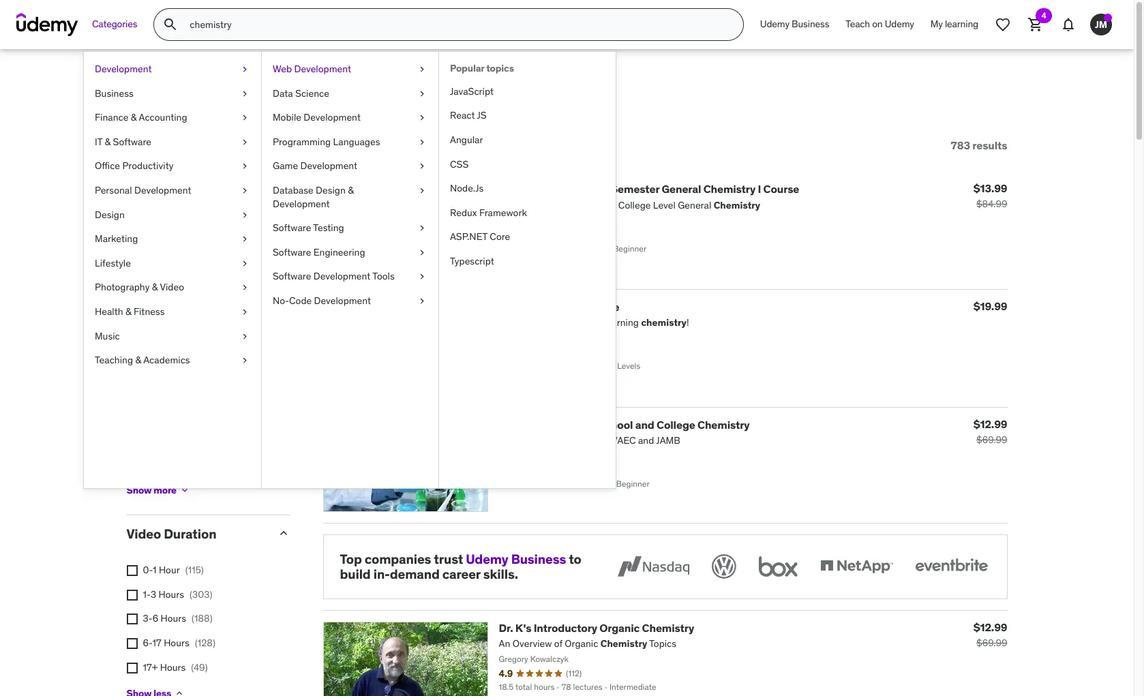 Task type: describe. For each thing, give the bounding box(es) containing it.
languages
[[333, 136, 380, 148]]

you have alerts image
[[1105, 14, 1113, 22]]

k's for introductory
[[516, 622, 532, 635]]

$69.99 for the complete high school and college chemistry
[[977, 434, 1008, 446]]

3-6 hours (188)
[[143, 613, 213, 625]]

783 results
[[952, 138, 1008, 152]]

development inside database design & development
[[273, 198, 330, 210]]

xsmall image for development
[[240, 63, 250, 76]]

development down the engineering
[[314, 270, 371, 283]]

school
[[598, 418, 633, 432]]

and
[[636, 418, 655, 432]]

0 horizontal spatial udemy
[[466, 551, 509, 567]]

the
[[499, 418, 518, 432]]

software development tools link
[[262, 265, 439, 289]]

$12.99 $69.99 for the complete high school and college chemistry
[[974, 417, 1008, 446]]

photography
[[95, 281, 150, 294]]

core
[[490, 231, 511, 243]]

programming
[[273, 136, 331, 148]]

language
[[127, 346, 186, 362]]

it & software
[[95, 136, 151, 148]]

to build in-demand career skills.
[[340, 551, 582, 583]]

made
[[554, 300, 582, 314]]

xsmall image inside lifestyle link
[[240, 257, 250, 270]]

xsmall image inside personal development link
[[240, 184, 250, 198]]

angular
[[450, 134, 483, 146]]

xsmall image for design
[[240, 209, 250, 222]]

box image
[[756, 552, 801, 582]]

volkswagen image
[[709, 552, 739, 582]]

development link
[[84, 57, 261, 82]]

personal
[[95, 184, 132, 196]]

hours right 17+
[[160, 662, 186, 674]]

mobile
[[273, 111, 302, 124]]

lifestyle link
[[84, 252, 261, 276]]

business link
[[84, 82, 261, 106]]

3-
[[143, 613, 153, 625]]

duration
[[164, 526, 217, 543]]

my
[[931, 18, 944, 30]]

photography & video
[[95, 281, 184, 294]]

no-code development link
[[262, 289, 439, 314]]

$19.99
[[974, 300, 1008, 313]]

popular topics
[[450, 62, 514, 74]]

dr. k's introductory organic chemistry link
[[499, 622, 695, 635]]

chemistry right college
[[698, 418, 750, 432]]

high
[[572, 418, 596, 432]]

xsmall image for business
[[240, 87, 250, 100]]

software engineering
[[273, 246, 365, 258]]

& for fitness
[[125, 306, 131, 318]]

code
[[289, 295, 312, 307]]

asp.net
[[450, 231, 488, 243]]

0-
[[143, 564, 153, 577]]

filter
[[152, 138, 178, 152]]

mobile development link
[[262, 106, 439, 130]]

redux framework link
[[439, 201, 616, 225]]

$69.99 for dr. k's introductory organic chemistry
[[977, 637, 1008, 650]]

shopping cart with 4 items image
[[1028, 16, 1045, 33]]

1 vertical spatial video
[[127, 526, 161, 543]]

software for software testing
[[273, 222, 311, 234]]

xsmall image for teaching & academics
[[240, 354, 250, 368]]

3
[[151, 589, 156, 601]]

xsmall image inside mobile development link
[[417, 111, 428, 125]]

companies
[[365, 551, 431, 567]]

the complete high school and college chemistry link
[[499, 418, 750, 432]]

mobile development
[[273, 111, 361, 124]]

1 horizontal spatial business
[[512, 551, 567, 567]]

0 vertical spatial complete
[[534, 182, 584, 196]]

no-
[[273, 295, 289, 307]]

software up office productivity
[[113, 136, 151, 148]]

$12.99 for dr. k's introductory organic chemistry
[[974, 621, 1008, 635]]

ratings button
[[127, 194, 266, 210]]

ratings
[[127, 194, 173, 210]]

game development link
[[262, 154, 439, 179]]

for
[[246, 81, 275, 108]]

$13.99 $84.99
[[974, 182, 1008, 210]]

783 results status
[[952, 138, 1008, 152]]

demand
[[390, 567, 440, 583]]

17+
[[143, 662, 158, 674]]

4 link
[[1020, 8, 1053, 41]]

& for video
[[152, 281, 158, 294]]

course
[[764, 182, 800, 196]]

xsmall image for marketing
[[240, 233, 250, 246]]

development down office productivity link
[[134, 184, 191, 196]]

6-17 hours (128)
[[143, 637, 216, 650]]

database
[[273, 184, 314, 196]]

4
[[1042, 10, 1047, 20]]

game
[[273, 160, 298, 172]]

node.js
[[450, 182, 484, 195]]

i
[[758, 182, 762, 196]]

finance & accounting
[[95, 111, 187, 124]]

xsmall image for office productivity
[[240, 160, 250, 173]]

development down programming languages
[[301, 160, 358, 172]]

development down software development tools link
[[314, 295, 371, 307]]

my learning
[[931, 18, 979, 30]]

it & software link
[[84, 130, 261, 154]]

dr. for dr. k's introductory organic chemistry
[[499, 622, 513, 635]]

college
[[657, 418, 696, 432]]

node.js link
[[439, 177, 616, 201]]

health & fitness link
[[84, 300, 261, 324]]

career
[[443, 567, 481, 583]]

show more
[[127, 484, 177, 497]]

framework
[[480, 207, 527, 219]]

finance & accounting link
[[84, 106, 261, 130]]

& for academics
[[135, 354, 141, 367]]

0-1 hour (115)
[[143, 564, 204, 577]]

finance
[[95, 111, 129, 124]]

17
[[153, 637, 162, 650]]

chemistry made simple
[[499, 300, 620, 314]]

video inside photography & video link
[[160, 281, 184, 294]]

(303)
[[190, 589, 212, 601]]

javascript link
[[439, 80, 616, 104]]

& for accounting
[[131, 111, 137, 124]]

dr. k's introductory organic chemistry
[[499, 622, 695, 635]]

& inside database design & development
[[348, 184, 354, 196]]

typescript
[[450, 255, 495, 267]]

database design & development link
[[262, 179, 439, 216]]

xsmall image for data science
[[417, 87, 428, 100]]

(272)
[[234, 232, 255, 244]]

productivity
[[122, 160, 174, 172]]

web development
[[273, 63, 351, 75]]

design inside design link
[[95, 209, 125, 221]]

development down categories dropdown button
[[95, 63, 152, 75]]



Task type: vqa. For each thing, say whether or not it's contained in the screenshot.


Task type: locate. For each thing, give the bounding box(es) containing it.
small image
[[135, 139, 149, 152]]

xsmall image for health & fitness
[[240, 306, 250, 319]]

it
[[95, 136, 103, 148]]

hours for 6-17 hours
[[164, 637, 190, 650]]

accounting
[[139, 111, 187, 124]]

office productivity
[[95, 160, 174, 172]]

business inside business link
[[95, 87, 134, 99]]

xsmall image inside teaching & academics link
[[240, 354, 250, 368]]

783 for 783 results for "chemistry"
[[127, 81, 166, 108]]

0 horizontal spatial results
[[170, 81, 241, 108]]

xsmall image for finance & accounting
[[240, 111, 250, 125]]

dr. k's complete first semester general chemistry i course
[[499, 182, 800, 196]]

(188)
[[192, 613, 213, 625]]

show more button
[[127, 477, 190, 505]]

music link
[[84, 324, 261, 349]]

& for software
[[105, 136, 111, 148]]

video down lifestyle link
[[160, 281, 184, 294]]

udemy business link left "teach"
[[753, 8, 838, 41]]

chemistry right organic
[[642, 622, 695, 635]]

xsmall image inside health & fitness link
[[240, 306, 250, 319]]

xsmall image inside design link
[[240, 209, 250, 222]]

hours right 17
[[164, 637, 190, 650]]

0 vertical spatial $69.99
[[977, 434, 1008, 446]]

2 $12.99 from the top
[[974, 621, 1008, 635]]

& right "teaching"
[[135, 354, 141, 367]]

xsmall image for photography & video
[[240, 281, 250, 295]]

language button
[[127, 346, 266, 362]]

0 vertical spatial design
[[316, 184, 346, 196]]

semester
[[611, 182, 660, 196]]

xsmall image inside software development tools link
[[417, 270, 428, 284]]

1 horizontal spatial udemy business link
[[753, 8, 838, 41]]

results inside status
[[973, 138, 1008, 152]]

video up 0-
[[127, 526, 161, 543]]

xsmall image inside game development link
[[417, 160, 428, 173]]

xsmall image for it & software
[[240, 136, 250, 149]]

0 vertical spatial $12.99
[[974, 417, 1008, 431]]

complete right the
[[520, 418, 570, 432]]

organic
[[600, 622, 640, 635]]

0 vertical spatial 783
[[127, 81, 166, 108]]

web development link
[[262, 57, 439, 82]]

português
[[143, 481, 187, 493]]

xsmall image inside it & software link
[[240, 136, 250, 149]]

1 vertical spatial udemy business link
[[466, 551, 567, 567]]

2 k's from the top
[[516, 622, 532, 635]]

2 horizontal spatial business
[[792, 18, 830, 30]]

1 vertical spatial results
[[973, 138, 1008, 152]]

783 results for "chemistry"
[[127, 81, 404, 108]]

1 small image from the top
[[277, 195, 290, 208]]

design link
[[84, 203, 261, 227]]

xsmall image inside web development link
[[417, 63, 428, 76]]

software for software development tools
[[273, 270, 311, 283]]

react js link
[[439, 104, 616, 128]]

top
[[340, 551, 362, 567]]

notifications image
[[1061, 16, 1077, 33]]

xsmall image inside office productivity link
[[240, 160, 250, 173]]

0 vertical spatial dr.
[[499, 182, 513, 196]]

hours right 6 at left
[[161, 613, 186, 625]]

xsmall image inside music link
[[240, 330, 250, 343]]

& down game development link
[[348, 184, 354, 196]]

& right the health
[[125, 306, 131, 318]]

$69.99
[[977, 434, 1008, 446], [977, 637, 1008, 650]]

1 vertical spatial k's
[[516, 622, 532, 635]]

software down software testing
[[273, 246, 311, 258]]

783 for 783 results
[[952, 138, 971, 152]]

development
[[95, 63, 152, 75], [294, 63, 351, 75], [304, 111, 361, 124], [301, 160, 358, 172], [134, 184, 191, 196], [273, 198, 330, 210], [314, 270, 371, 283], [314, 295, 371, 307]]

0 horizontal spatial 783
[[127, 81, 166, 108]]

jm
[[1096, 18, 1108, 30]]

design inside database design & development
[[316, 184, 346, 196]]

1 vertical spatial small image
[[277, 527, 290, 541]]

6
[[153, 613, 158, 625]]

teach
[[846, 18, 871, 30]]

complete left first
[[534, 182, 584, 196]]

redux
[[450, 207, 477, 219]]

1 vertical spatial business
[[95, 87, 134, 99]]

2 horizontal spatial udemy
[[885, 18, 915, 30]]

xsmall image inside finance & accounting link
[[240, 111, 250, 125]]

small image
[[277, 195, 290, 208], [277, 527, 290, 541]]

teach on udemy
[[846, 18, 915, 30]]

k's
[[516, 182, 532, 196], [516, 622, 532, 635]]

design down game development
[[316, 184, 346, 196]]

netapp image
[[818, 552, 896, 582]]

udemy business link left to
[[466, 551, 567, 567]]

1 $69.99 from the top
[[977, 434, 1008, 446]]

2 $69.99 from the top
[[977, 637, 1008, 650]]

top companies trust udemy business
[[340, 551, 567, 567]]

testing
[[313, 222, 344, 234]]

(115)
[[185, 564, 204, 577]]

software up the software engineering
[[273, 222, 311, 234]]

submit search image
[[163, 16, 179, 33]]

6-
[[143, 637, 153, 650]]

js
[[477, 109, 487, 122]]

hours for 1-3 hours
[[159, 589, 184, 601]]

results up $13.99
[[973, 138, 1008, 152]]

hours for 3-6 hours
[[161, 613, 186, 625]]

(128)
[[195, 637, 216, 650]]

1 horizontal spatial udemy
[[761, 18, 790, 30]]

0 vertical spatial video
[[160, 281, 184, 294]]

0 vertical spatial small image
[[277, 195, 290, 208]]

1 k's from the top
[[516, 182, 532, 196]]

xsmall image inside photography & video link
[[240, 281, 250, 295]]

2 dr. from the top
[[499, 622, 513, 635]]

0 vertical spatial k's
[[516, 182, 532, 196]]

1 vertical spatial complete
[[520, 418, 570, 432]]

2 vertical spatial business
[[512, 551, 567, 567]]

software
[[113, 136, 151, 148], [273, 222, 311, 234], [273, 246, 311, 258], [273, 270, 311, 283]]

my learning link
[[923, 8, 987, 41]]

javascript
[[450, 85, 494, 97]]

xsmall image inside show more button
[[179, 485, 190, 496]]

personal development
[[95, 184, 191, 196]]

results up accounting
[[170, 81, 241, 108]]

783 inside status
[[952, 138, 971, 152]]

1 dr. from the top
[[499, 182, 513, 196]]

business left "teach"
[[792, 18, 830, 30]]

dr. up framework
[[499, 182, 513, 196]]

1 vertical spatial design
[[95, 209, 125, 221]]

1 vertical spatial $69.99
[[977, 637, 1008, 650]]

1 $12.99 $69.99 from the top
[[974, 417, 1008, 446]]

1 $12.99 from the top
[[974, 417, 1008, 431]]

to
[[569, 551, 582, 567]]

trust
[[434, 551, 463, 567]]

no-code development
[[273, 295, 371, 307]]

office productivity link
[[84, 154, 261, 179]]

general
[[662, 182, 702, 196]]

development up the science
[[294, 63, 351, 75]]

hours
[[159, 589, 184, 601], [161, 613, 186, 625], [164, 637, 190, 650], [160, 662, 186, 674]]

chemistry left i
[[704, 182, 756, 196]]

xsmall image inside programming languages link
[[417, 136, 428, 149]]

$12.99 for the complete high school and college chemistry
[[974, 417, 1008, 431]]

react js
[[450, 109, 487, 122]]

teaching & academics
[[95, 354, 190, 367]]

xsmall image inside software testing link
[[417, 222, 428, 235]]

1 horizontal spatial design
[[316, 184, 346, 196]]

xsmall image inside business link
[[240, 87, 250, 100]]

programming languages
[[273, 136, 380, 148]]

k's up redux framework link
[[516, 182, 532, 196]]

0 vertical spatial results
[[170, 81, 241, 108]]

0 vertical spatial $12.99 $69.99
[[974, 417, 1008, 446]]

data
[[273, 87, 293, 99]]

categories button
[[84, 8, 146, 41]]

1 vertical spatial $12.99
[[974, 621, 1008, 635]]

jm link
[[1086, 8, 1118, 41]]

0 vertical spatial business
[[792, 18, 830, 30]]

xsmall image inside data science link
[[417, 87, 428, 100]]

xsmall image for database design & development
[[417, 184, 428, 198]]

development down "chemistry"
[[304, 111, 361, 124]]

small image for ratings
[[277, 195, 290, 208]]

& up fitness
[[152, 281, 158, 294]]

2 $12.99 $69.99 from the top
[[974, 621, 1008, 650]]

health
[[95, 306, 123, 318]]

1 vertical spatial $12.99 $69.99
[[974, 621, 1008, 650]]

video duration button
[[127, 526, 266, 543]]

udemy business
[[761, 18, 830, 30]]

& right finance
[[131, 111, 137, 124]]

learning
[[946, 18, 979, 30]]

web
[[273, 63, 292, 75]]

small image for video duration
[[277, 527, 290, 541]]

xsmall image
[[417, 63, 428, 76], [417, 111, 428, 125], [417, 160, 428, 173], [240, 184, 250, 198], [240, 257, 250, 270], [417, 270, 428, 284], [240, 330, 250, 343], [127, 409, 137, 420], [127, 434, 137, 445], [127, 458, 137, 469], [179, 485, 190, 496], [127, 566, 137, 577], [127, 590, 137, 601]]

tools
[[373, 270, 395, 283]]

dr. down skills.
[[499, 622, 513, 635]]

asp.net core link
[[439, 225, 616, 250]]

0 horizontal spatial business
[[95, 87, 134, 99]]

build
[[340, 567, 371, 583]]

(49)
[[191, 662, 208, 674]]

video duration
[[127, 526, 217, 543]]

1 horizontal spatial 783
[[952, 138, 971, 152]]

$12.99 $69.99 for dr. k's introductory organic chemistry
[[974, 621, 1008, 650]]

data science
[[273, 87, 330, 99]]

personal development link
[[84, 179, 261, 203]]

xsmall image inside development link
[[240, 63, 250, 76]]

business up finance
[[95, 87, 134, 99]]

xsmall image for software testing
[[417, 222, 428, 235]]

design down personal at the left top
[[95, 209, 125, 221]]

categories
[[92, 18, 137, 30]]

marketing
[[95, 233, 138, 245]]

data science link
[[262, 82, 439, 106]]

xsmall image inside no-code development link
[[417, 295, 428, 308]]

1
[[153, 564, 157, 577]]

on
[[873, 18, 883, 30]]

hours right the '3'
[[159, 589, 184, 601]]

software engineering link
[[262, 241, 439, 265]]

xsmall image for software engineering
[[417, 246, 428, 260]]

web development element
[[439, 52, 616, 489]]

software up code
[[273, 270, 311, 283]]

eventbrite image
[[913, 552, 991, 582]]

k's for complete
[[516, 182, 532, 196]]

engineering
[[314, 246, 365, 258]]

xsmall image for no-code development
[[417, 295, 428, 308]]

udemy image
[[16, 13, 78, 36]]

results for 783 results for "chemistry"
[[170, 81, 241, 108]]

chemistry left made
[[499, 300, 551, 314]]

design
[[316, 184, 346, 196], [95, 209, 125, 221]]

k's left introductory at the bottom of the page
[[516, 622, 532, 635]]

skills.
[[484, 567, 518, 583]]

0 vertical spatial udemy business link
[[753, 8, 838, 41]]

0 horizontal spatial udemy business link
[[466, 551, 567, 567]]

business left to
[[512, 551, 567, 567]]

software for software engineering
[[273, 246, 311, 258]]

1 vertical spatial 783
[[952, 138, 971, 152]]

xsmall image
[[240, 63, 250, 76], [240, 87, 250, 100], [417, 87, 428, 100], [240, 111, 250, 125], [240, 136, 250, 149], [417, 136, 428, 149], [240, 160, 250, 173], [417, 184, 428, 198], [240, 209, 250, 222], [417, 222, 428, 235], [240, 233, 250, 246], [417, 246, 428, 260], [240, 281, 250, 295], [417, 295, 428, 308], [240, 306, 250, 319], [240, 354, 250, 368], [127, 385, 137, 396], [127, 614, 137, 625], [127, 639, 137, 650], [127, 663, 137, 674], [174, 689, 185, 697]]

Search for anything text field
[[187, 13, 727, 36]]

xsmall image for programming languages
[[417, 136, 428, 149]]

popular
[[450, 62, 485, 74]]

programming languages link
[[262, 130, 439, 154]]

introductory
[[534, 622, 598, 635]]

0 horizontal spatial design
[[95, 209, 125, 221]]

1 horizontal spatial results
[[973, 138, 1008, 152]]

health & fitness
[[95, 306, 165, 318]]

office
[[95, 160, 120, 172]]

dr. for dr. k's complete first semester general chemistry i course
[[499, 182, 513, 196]]

topics
[[487, 62, 514, 74]]

development down database
[[273, 198, 330, 210]]

xsmall image inside marketing link
[[240, 233, 250, 246]]

xsmall image inside database design & development link
[[417, 184, 428, 198]]

nasdaq image
[[614, 552, 693, 582]]

music
[[95, 330, 120, 342]]

wishlist image
[[996, 16, 1012, 33]]

udemy business link
[[753, 8, 838, 41], [466, 551, 567, 567]]

complete
[[534, 182, 584, 196], [520, 418, 570, 432]]

& right it
[[105, 136, 111, 148]]

xsmall image inside software engineering link
[[417, 246, 428, 260]]

results for 783 results
[[973, 138, 1008, 152]]

2 small image from the top
[[277, 527, 290, 541]]

1 vertical spatial dr.
[[499, 622, 513, 635]]



